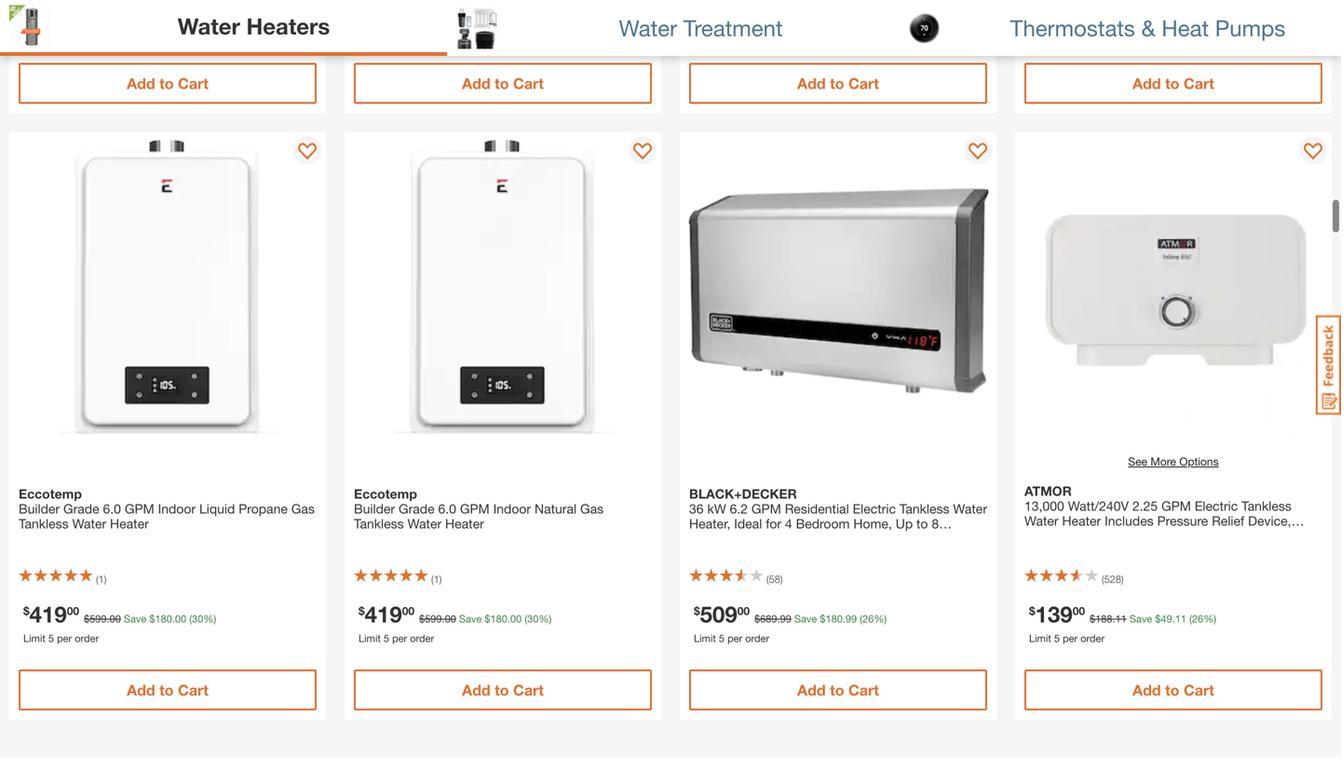 Task type: locate. For each thing, give the bounding box(es) containing it.
limit inside $ 509 00 $ 689 . 99 save $ 180 . 99 ( 26 %) limit 5 per order
[[694, 633, 716, 645]]

0 horizontal spatial 11
[[1116, 613, 1127, 625]]

black+decker
[[690, 486, 797, 502]]

58
[[769, 574, 781, 586]]

order inside $ 139 00 $ 188 . 11 save $ 49 . 11 ( 26 %) limit 5 per order
[[1081, 633, 1105, 645]]

26 for 139
[[1193, 613, 1204, 625]]

11 right 188
[[1116, 613, 1127, 625]]

%) inside $ 509 00 $ 689 . 99 save $ 180 . 99 ( 26 %) limit 5 per order
[[874, 613, 887, 625]]

save inside $ 509 00 $ 689 . 99 save $ 180 . 99 ( 26 %) limit 5 per order
[[795, 613, 818, 625]]

$ 509 00 $ 689 . 99 save $ 180 . 99 ( 26 %) limit 5 per order
[[694, 601, 887, 645]]

30 for eccotemp builder grade 6.0 gpm indoor liquid propane gas tankless water heater
[[192, 613, 203, 625]]

grade for tankless
[[63, 501, 99, 517]]

propane
[[239, 501, 288, 517]]

1 6.0 from the left
[[103, 501, 121, 517]]

1 horizontal spatial ( 1 )
[[431, 574, 442, 586]]

for left 4
[[766, 516, 782, 532]]

180
[[155, 613, 172, 625], [491, 613, 508, 625], [826, 613, 843, 625]]

1 horizontal spatial 180
[[491, 613, 508, 625]]

order inside $ 509 00 $ 689 . 99 save $ 180 . 99 ( 26 %) limit 5 per order
[[746, 633, 770, 645]]

water treatment button
[[447, 0, 895, 56]]

thermostats & heat pumps button
[[895, 0, 1342, 56]]

natural
[[535, 501, 577, 517]]

ideal down "13,000"
[[1025, 528, 1053, 544]]

heater down atmor
[[1063, 513, 1102, 529]]

limit inside $ 139 00 $ 188 . 11 save $ 49 . 11 ( 26 %) limit 5 per order
[[1030, 633, 1052, 645]]

grade for water
[[399, 501, 435, 517]]

gpm inside eccotemp builder grade 6.0 gpm indoor natural gas tankless water heater
[[460, 501, 490, 517]]

) for pressure
[[1122, 574, 1124, 586]]

%) for atmor 13,000 watt/240v 2.25 gpm electric tankless water heater includes pressure relief device, ideal for a full bathroom
[[1204, 613, 1217, 625]]

indoor left liquid
[[158, 501, 196, 517]]

1 horizontal spatial 599
[[425, 613, 442, 625]]

( 528 )
[[1102, 574, 1124, 586]]

1 599 from the left
[[90, 613, 107, 625]]

419
[[30, 601, 67, 628], [365, 601, 402, 628]]

1 horizontal spatial heater
[[445, 516, 484, 532]]

188
[[1096, 613, 1113, 625]]

limit inside 00 31 %) limit 5
[[23, 25, 46, 37]]

0 horizontal spatial 599
[[90, 613, 107, 625]]

0 horizontal spatial electric
[[853, 501, 896, 517]]

tankless inside eccotemp builder grade 6.0 gpm indoor liquid propane gas tankless water heater
[[19, 516, 69, 532]]

00 31 %) limit 5
[[23, 5, 211, 37]]

feedback link image
[[1317, 315, 1342, 416]]

builder for builder grade 6.0 gpm indoor natural gas tankless water heater
[[354, 501, 395, 517]]

6.0 inside eccotemp builder grade 6.0 gpm indoor natural gas tankless water heater
[[438, 501, 457, 517]]

see more options
[[1129, 455, 1219, 468]]

) for heater
[[440, 574, 442, 586]]

13,000 watt/240v 2.25 gpm electric tankless water heater includes pressure relief device, ideal for a full bathroom image
[[1016, 132, 1333, 449]]

indoor
[[158, 501, 196, 517], [494, 501, 531, 517]]

2 builder from the left
[[354, 501, 395, 517]]

full
[[1087, 528, 1107, 544]]

thermostats
[[1011, 14, 1136, 41]]

1 horizontal spatial 1
[[434, 574, 440, 586]]

limit 5 per order
[[1030, 26, 1105, 38]]

water
[[178, 12, 240, 39], [619, 14, 678, 41], [954, 501, 988, 517], [1025, 513, 1059, 529], [72, 516, 106, 532], [408, 516, 442, 532]]

00
[[169, 5, 181, 17], [445, 5, 456, 17], [781, 5, 792, 17], [1116, 6, 1127, 18], [67, 605, 79, 618], [402, 605, 415, 618], [738, 605, 750, 618], [1073, 605, 1086, 618], [110, 613, 121, 625], [175, 613, 187, 625], [445, 613, 456, 625], [511, 613, 522, 625]]

$ 419 00 $ 599 . 00 save $ 180 . 00 ( 30 %) limit 5 per order for water
[[23, 601, 216, 645]]

1 horizontal spatial 6.0
[[438, 501, 457, 517]]

1 horizontal spatial 99
[[846, 613, 858, 625]]

1 horizontal spatial 30
[[528, 613, 539, 625]]

0 horizontal spatial 6.0
[[103, 501, 121, 517]]

4 ) from the left
[[1122, 574, 1124, 586]]

ideal inside black+decker 36 kw 6.2 gpm residential electric tankless water heater, ideal for 4 bedroom home, up to 8 simultaneous applications
[[735, 516, 763, 532]]

heater inside eccotemp builder grade 6.0 gpm indoor liquid propane gas tankless water heater
[[110, 516, 149, 532]]

11 right 49
[[1176, 613, 1187, 625]]

electric right bedroom
[[853, 501, 896, 517]]

ideal
[[735, 516, 763, 532], [1025, 528, 1053, 544]]

0 horizontal spatial display image
[[298, 143, 317, 162]]

299
[[761, 5, 778, 17]]

electric inside black+decker 36 kw 6.2 gpm residential electric tankless water heater, ideal for 4 bedroom home, up to 8 simultaneous applications
[[853, 501, 896, 517]]

gpm inside atmor 13,000 watt/240v 2.25 gpm electric tankless water heater includes pressure relief device, ideal for a full bathroom
[[1162, 499, 1192, 514]]

save
[[459, 5, 482, 17], [1130, 6, 1153, 18], [124, 613, 147, 625], [459, 613, 482, 625], [795, 613, 818, 625], [1130, 613, 1153, 625]]

1 horizontal spatial indoor
[[494, 501, 531, 517]]

gas right natural
[[581, 501, 604, 517]]

electric
[[1196, 499, 1239, 514], [853, 501, 896, 517]]

0 horizontal spatial eccotemp
[[19, 486, 82, 502]]

add to cart
[[127, 75, 209, 92], [462, 75, 544, 92], [798, 75, 880, 92], [1133, 75, 1215, 92], [127, 682, 209, 699], [462, 682, 544, 699], [798, 682, 880, 699], [1133, 682, 1215, 699]]

5 inside 299 . 00 limit 5 per order
[[719, 25, 725, 37]]

add to cart button
[[19, 63, 317, 104], [354, 63, 652, 104], [690, 63, 988, 104], [1025, 63, 1323, 104], [19, 670, 317, 711], [354, 670, 652, 711], [690, 670, 988, 711], [1025, 670, 1323, 711]]

2 display image from the left
[[634, 143, 652, 162]]

2 180 from the left
[[491, 613, 508, 625]]

heater
[[1063, 513, 1102, 529], [110, 516, 149, 532], [445, 516, 484, 532]]

180 for ideal
[[826, 613, 843, 625]]

0 horizontal spatial 30
[[192, 613, 203, 625]]

.
[[778, 5, 781, 17], [1179, 6, 1182, 18], [107, 613, 110, 625], [172, 613, 175, 625], [442, 613, 445, 625], [508, 613, 511, 625], [778, 613, 781, 625], [843, 613, 846, 625], [1113, 613, 1116, 625], [1173, 613, 1176, 625]]

139
[[1036, 601, 1073, 628]]

for left a
[[1057, 528, 1072, 544]]

gpm inside black+decker 36 kw 6.2 gpm residential electric tankless water heater, ideal for 4 bedroom home, up to 8 simultaneous applications
[[752, 501, 782, 517]]

save for eccotemp builder grade 6.0 gpm indoor liquid propane gas tankless water heater
[[124, 613, 147, 625]]

per for eccotemp builder grade 6.0 gpm indoor liquid propane gas tankless water heater
[[57, 633, 72, 645]]

gpm left liquid
[[125, 501, 154, 517]]

ideal down "black+decker"
[[735, 516, 763, 532]]

kw
[[708, 501, 727, 517]]

$ 419 00 $ 599 . 00 save $ 180 . 00 ( 30 %) limit 5 per order
[[23, 601, 216, 645], [359, 601, 552, 645]]

2 $ 419 00 $ 599 . 00 save $ 180 . 00 ( 30 %) limit 5 per order from the left
[[359, 601, 552, 645]]

indoor inside eccotemp builder grade 6.0 gpm indoor natural gas tankless water heater
[[494, 501, 531, 517]]

1 eccotemp from the left
[[19, 486, 82, 502]]

tankless inside black+decker 36 kw 6.2 gpm residential electric tankless water heater, ideal for 4 bedroom home, up to 8 simultaneous applications
[[900, 501, 950, 517]]

1 gas from the left
[[291, 501, 315, 517]]

2 indoor from the left
[[494, 501, 531, 517]]

00 inside $ 509 00 $ 689 . 99 save $ 180 . 99 ( 26 %) limit 5 per order
[[738, 605, 750, 618]]

2 6.0 from the left
[[438, 501, 457, 517]]

thermostats & heat pumps
[[1011, 14, 1286, 41]]

599
[[90, 613, 107, 625], [425, 613, 442, 625]]

1 horizontal spatial 11
[[1176, 613, 1187, 625]]

( 1 )
[[96, 574, 107, 586], [431, 574, 442, 586]]

0 horizontal spatial 1
[[98, 574, 104, 586]]

per inside $ 509 00 $ 689 . 99 save $ 180 . 99 ( 26 %) limit 5 per order
[[728, 633, 743, 645]]

1 horizontal spatial gas
[[581, 501, 604, 517]]

0 horizontal spatial gas
[[291, 501, 315, 517]]

builder inside eccotemp builder grade 6.0 gpm indoor liquid propane gas tankless water heater
[[19, 501, 60, 517]]

builder grade 6.0 gpm indoor natural gas tankless water heater image
[[345, 132, 662, 449]]

1 26 from the left
[[863, 613, 874, 625]]

1 horizontal spatial builder
[[354, 501, 395, 517]]

2 599 from the left
[[425, 613, 442, 625]]

0 horizontal spatial builder
[[19, 501, 60, 517]]

3 display image from the left
[[1305, 143, 1323, 162]]

heater left natural
[[445, 516, 484, 532]]

display image
[[969, 143, 988, 162]]

0 horizontal spatial 99
[[781, 613, 792, 625]]

heater inside atmor 13,000 watt/240v 2.25 gpm electric tankless water heater includes pressure relief device, ideal for a full bathroom
[[1063, 513, 1102, 529]]

heater,
[[690, 516, 731, 532]]

for inside black+decker 36 kw 6.2 gpm residential electric tankless water heater, ideal for 4 bedroom home, up to 8 simultaneous applications
[[766, 516, 782, 532]]

grade
[[63, 501, 99, 517], [399, 501, 435, 517]]

2 ( 1 ) from the left
[[431, 574, 442, 586]]

99
[[781, 613, 792, 625], [846, 613, 858, 625]]

3 180 from the left
[[826, 613, 843, 625]]

tankless inside atmor 13,000 watt/240v 2.25 gpm electric tankless water heater includes pressure relief device, ideal for a full bathroom
[[1242, 499, 1292, 514]]

1 horizontal spatial electric
[[1196, 499, 1239, 514]]

eccotemp builder grade 6.0 gpm indoor liquid propane gas tankless water heater
[[19, 486, 315, 532]]

pumps
[[1216, 14, 1286, 41]]

%) for eccotemp builder grade 6.0 gpm indoor natural gas tankless water heater
[[539, 613, 552, 625]]

30
[[1198, 6, 1210, 18], [192, 613, 203, 625], [528, 613, 539, 625]]

tankless
[[1242, 499, 1292, 514], [900, 501, 950, 517], [19, 516, 69, 532], [354, 516, 404, 532]]

6.2
[[730, 501, 748, 517]]

cart
[[178, 75, 209, 92], [513, 75, 544, 92], [849, 75, 880, 92], [1184, 75, 1215, 92], [178, 682, 209, 699], [513, 682, 544, 699], [849, 682, 880, 699], [1184, 682, 1215, 699]]

4
[[786, 516, 793, 532]]

180 for heater
[[491, 613, 508, 625]]

limit
[[23, 25, 46, 37], [694, 25, 716, 37], [1030, 26, 1052, 38], [23, 633, 46, 645], [359, 633, 381, 645], [694, 633, 716, 645], [1030, 633, 1052, 645]]

indoor for natural
[[494, 501, 531, 517]]

00 inside 299 . 00 limit 5 per order
[[781, 5, 792, 17]]

gas right the 'propane' at the bottom of the page
[[291, 501, 315, 517]]

applications
[[773, 531, 845, 547]]

gpm inside eccotemp builder grade 6.0 gpm indoor liquid propane gas tankless water heater
[[125, 501, 154, 517]]

2 horizontal spatial heater
[[1063, 513, 1102, 529]]

0 horizontal spatial $ 419 00 $ 599 . 00 save $ 180 . 00 ( 30 %) limit 5 per order
[[23, 601, 216, 645]]

bedroom
[[796, 516, 850, 532]]

1 180 from the left
[[155, 613, 172, 625]]

gpm right 2.25
[[1162, 499, 1192, 514]]

1 horizontal spatial 419
[[365, 601, 402, 628]]

1 ( 1 ) from the left
[[96, 574, 107, 586]]

26 inside $ 509 00 $ 689 . 99 save $ 180 . 99 ( 26 %) limit 5 per order
[[863, 613, 874, 625]]

13,000
[[1025, 499, 1065, 514]]

2 419 from the left
[[365, 601, 402, 628]]

eccotemp
[[19, 486, 82, 502], [354, 486, 417, 502]]

0 horizontal spatial 419
[[30, 601, 67, 628]]

builder
[[19, 501, 60, 517], [354, 501, 395, 517]]

1 builder from the left
[[19, 501, 60, 517]]

5
[[48, 25, 54, 37], [719, 25, 725, 37], [1055, 26, 1061, 38], [48, 633, 54, 645], [384, 633, 390, 645], [719, 633, 725, 645], [1055, 633, 1061, 645]]

pressure
[[1158, 513, 1209, 529]]

see more options link
[[1129, 453, 1219, 470]]

26 inside $ 139 00 $ 188 . 11 save $ 49 . 11 ( 26 %) limit 5 per order
[[1193, 613, 1204, 625]]

per inside $ 139 00 $ 188 . 11 save $ 49 . 11 ( 26 %) limit 5 per order
[[1063, 633, 1078, 645]]

1 horizontal spatial ideal
[[1025, 528, 1053, 544]]

2 grade from the left
[[399, 501, 435, 517]]

2 gas from the left
[[581, 501, 604, 517]]

water heaters image
[[9, 5, 51, 47]]

6.0
[[103, 501, 121, 517], [438, 501, 457, 517]]

2 horizontal spatial 180
[[826, 613, 843, 625]]

180 inside $ 509 00 $ 689 . 99 save $ 180 . 99 ( 26 %) limit 5 per order
[[826, 613, 843, 625]]

gpm for water
[[125, 501, 154, 517]]

5 inside $ 139 00 $ 188 . 11 save $ 49 . 11 ( 26 %) limit 5 per order
[[1055, 633, 1061, 645]]

%)
[[198, 5, 211, 17], [1210, 6, 1223, 18], [203, 613, 216, 625], [539, 613, 552, 625], [874, 613, 887, 625], [1204, 613, 1217, 625]]

to
[[159, 75, 174, 92], [495, 75, 509, 92], [830, 75, 845, 92], [1166, 75, 1180, 92], [917, 516, 929, 532], [159, 682, 174, 699], [495, 682, 509, 699], [830, 682, 845, 699], [1166, 682, 1180, 699]]

1 $ 419 00 $ 599 . 00 save $ 180 . 00 ( 30 %) limit 5 per order from the left
[[23, 601, 216, 645]]

thermostats & heat pumps image
[[904, 7, 946, 49]]

gpm
[[1162, 499, 1192, 514], [125, 501, 154, 517], [460, 501, 490, 517], [752, 501, 782, 517]]

gpm left natural
[[460, 501, 490, 517]]

electric down options
[[1196, 499, 1239, 514]]

0 horizontal spatial 26
[[863, 613, 874, 625]]

1 horizontal spatial eccotemp
[[354, 486, 417, 502]]

1 horizontal spatial display image
[[634, 143, 652, 162]]

0 horizontal spatial ideal
[[735, 516, 763, 532]]

limit inside 299 . 00 limit 5 per order
[[694, 25, 716, 37]]

save inside $ 139 00 $ 188 . 11 save $ 49 . 11 ( 26 %) limit 5 per order
[[1130, 613, 1153, 625]]

0 horizontal spatial heater
[[110, 516, 149, 532]]

( 1 ) for heater
[[431, 574, 442, 586]]

indoor left natural
[[494, 501, 531, 517]]

6.0 inside eccotemp builder grade 6.0 gpm indoor liquid propane gas tankless water heater
[[103, 501, 121, 517]]

1 99 from the left
[[781, 613, 792, 625]]

(
[[96, 574, 98, 586], [431, 574, 434, 586], [767, 574, 769, 586], [1102, 574, 1105, 586], [189, 613, 192, 625], [525, 613, 528, 625], [860, 613, 863, 625], [1190, 613, 1193, 625]]

per for black+decker 36 kw 6.2 gpm residential electric tankless water heater, ideal for 4 bedroom home, up to 8 simultaneous applications
[[728, 633, 743, 645]]

$
[[485, 5, 491, 17], [1090, 6, 1096, 18], [23, 605, 30, 618], [359, 605, 365, 618], [694, 605, 700, 618], [1030, 605, 1036, 618], [84, 613, 90, 625], [149, 613, 155, 625], [419, 613, 425, 625], [485, 613, 491, 625], [755, 613, 761, 625], [820, 613, 826, 625], [1090, 613, 1096, 625], [1156, 613, 1162, 625]]

0 horizontal spatial grade
[[63, 501, 99, 517]]

2 26 from the left
[[1193, 613, 1204, 625]]

%) inside $ 139 00 $ 188 . 11 save $ 49 . 11 ( 26 %) limit 5 per order
[[1204, 613, 1217, 625]]

0 horizontal spatial 180
[[155, 613, 172, 625]]

1 419 from the left
[[30, 601, 67, 628]]

1 horizontal spatial for
[[1057, 528, 1072, 544]]

) for ideal
[[781, 574, 783, 586]]

grade inside eccotemp builder grade 6.0 gpm indoor natural gas tankless water heater
[[399, 501, 435, 517]]

builder inside eccotemp builder grade 6.0 gpm indoor natural gas tankless water heater
[[354, 501, 395, 517]]

eccotemp inside eccotemp builder grade 6.0 gpm indoor natural gas tankless water heater
[[354, 486, 417, 502]]

11
[[1116, 613, 1127, 625], [1176, 613, 1187, 625]]

gas
[[291, 501, 315, 517], [581, 501, 604, 517]]

( inside $ 509 00 $ 689 . 99 save $ 180 . 99 ( 26 %) limit 5 per order
[[860, 613, 863, 625]]

indoor inside eccotemp builder grade 6.0 gpm indoor liquid propane gas tankless water heater
[[158, 501, 196, 517]]

gpm left 4
[[752, 501, 782, 517]]

grade inside eccotemp builder grade 6.0 gpm indoor liquid propane gas tankless water heater
[[63, 501, 99, 517]]

electric inside atmor 13,000 watt/240v 2.25 gpm electric tankless water heater includes pressure relief device, ideal for a full bathroom
[[1196, 499, 1239, 514]]

3 ) from the left
[[781, 574, 783, 586]]

device,
[[1249, 513, 1292, 529]]

26
[[863, 613, 874, 625], [1193, 613, 1204, 625]]

for
[[766, 516, 782, 532], [1057, 528, 1072, 544]]

1
[[98, 574, 104, 586], [434, 574, 440, 586]]

2 horizontal spatial 30
[[1198, 6, 1210, 18]]

1 11 from the left
[[1116, 613, 1127, 625]]

1 horizontal spatial 26
[[1193, 613, 1204, 625]]

a
[[1076, 528, 1083, 544]]

order for eccotemp builder grade 6.0 gpm indoor natural gas tankless water heater
[[410, 633, 434, 645]]

2 1 from the left
[[434, 574, 440, 586]]

0 horizontal spatial ( 1 )
[[96, 574, 107, 586]]

2 horizontal spatial display image
[[1305, 143, 1323, 162]]

1 ) from the left
[[104, 574, 107, 586]]

2 eccotemp from the left
[[354, 486, 417, 502]]

per for eccotemp builder grade 6.0 gpm indoor natural gas tankless water heater
[[392, 633, 407, 645]]

1 horizontal spatial grade
[[399, 501, 435, 517]]

water treatment image
[[457, 7, 499, 49]]

599 for water
[[90, 613, 107, 625]]

1 horizontal spatial $ 419 00 $ 599 . 00 save $ 180 . 00 ( 30 %) limit 5 per order
[[359, 601, 552, 645]]

eccotemp inside eccotemp builder grade 6.0 gpm indoor liquid propane gas tankless water heater
[[19, 486, 82, 502]]

%) inside 00 31 %) limit 5
[[198, 5, 211, 17]]

1 1 from the left
[[98, 574, 104, 586]]

1 display image from the left
[[298, 143, 317, 162]]

eccotemp for water
[[354, 486, 417, 502]]

0 horizontal spatial indoor
[[158, 501, 196, 517]]

1 indoor from the left
[[158, 501, 196, 517]]

per
[[728, 25, 743, 37], [1063, 26, 1078, 38], [57, 633, 72, 645], [392, 633, 407, 645], [728, 633, 743, 645], [1063, 633, 1078, 645]]

2 ) from the left
[[440, 574, 442, 586]]

heater left liquid
[[110, 516, 149, 532]]

1 grade from the left
[[63, 501, 99, 517]]

display image
[[298, 143, 317, 162], [634, 143, 652, 162], [1305, 143, 1323, 162]]

0 horizontal spatial for
[[766, 516, 782, 532]]

black+decker 36 kw 6.2 gpm residential electric tankless water heater, ideal for 4 bedroom home, up to 8 simultaneous applications
[[690, 486, 988, 547]]



Task type: describe. For each thing, give the bounding box(es) containing it.
display image for eccotemp builder grade 6.0 gpm indoor natural gas tankless water heater
[[634, 143, 652, 162]]

heaters
[[246, 12, 330, 39]]

&
[[1142, 14, 1156, 41]]

30 for eccotemp builder grade 6.0 gpm indoor natural gas tankless water heater
[[528, 613, 539, 625]]

treatment
[[684, 14, 783, 41]]

49
[[1162, 613, 1173, 625]]

509
[[700, 601, 738, 628]]

36 kw 6.2 gpm residential electric tankless water heater, ideal for 4 bedroom home, up to 8 simultaneous applications image
[[680, 132, 997, 449]]

up
[[896, 516, 913, 532]]

5 inside 00 31 %) limit 5
[[48, 25, 54, 37]]

display image for eccotemp builder grade 6.0 gpm indoor liquid propane gas tankless water heater
[[298, 143, 317, 162]]

order for black+decker 36 kw 6.2 gpm residential electric tankless water heater, ideal for 4 bedroom home, up to 8 simultaneous applications
[[746, 633, 770, 645]]

eccotemp for tankless
[[19, 486, 82, 502]]

75
[[491, 5, 502, 17]]

1 for heater
[[434, 574, 440, 586]]

gpm for ideal
[[752, 501, 782, 517]]

gas inside eccotemp builder grade 6.0 gpm indoor liquid propane gas tankless water heater
[[291, 501, 315, 517]]

2 11 from the left
[[1176, 613, 1187, 625]]

00 inside $ 139 00 $ 188 . 11 save $ 49 . 11 ( 26 %) limit 5 per order
[[1073, 605, 1086, 618]]

more
[[1151, 455, 1177, 468]]

indoor for liquid
[[158, 501, 196, 517]]

residential
[[785, 501, 850, 517]]

heat
[[1162, 14, 1210, 41]]

%) for black+decker 36 kw 6.2 gpm residential electric tankless water heater, ideal for 4 bedroom home, up to 8 simultaneous applications
[[874, 613, 887, 625]]

save for atmor 13,000 watt/240v 2.25 gpm electric tankless water heater includes pressure relief device, ideal for a full bathroom
[[1130, 613, 1153, 625]]

water inside black+decker 36 kw 6.2 gpm residential electric tankless water heater, ideal for 4 bedroom home, up to 8 simultaneous applications
[[954, 501, 988, 517]]

180 for water
[[155, 613, 172, 625]]

water inside atmor 13,000 watt/240v 2.25 gpm electric tankless water heater includes pressure relief device, ideal for a full bathroom
[[1025, 513, 1059, 529]]

water heaters button
[[0, 0, 447, 56]]

$ 419 00 $ 599 . 00 save $ 180 . 00 ( 30 %) limit 5 per order for heater
[[359, 601, 552, 645]]

save for eccotemp builder grade 6.0 gpm indoor natural gas tankless water heater
[[459, 613, 482, 625]]

includes
[[1105, 513, 1154, 529]]

30 %)
[[1198, 6, 1223, 18]]

1 for water
[[98, 574, 104, 586]]

options
[[1180, 455, 1219, 468]]

water treatment
[[619, 14, 783, 41]]

home,
[[854, 516, 893, 532]]

299 . 00 limit 5 per order
[[694, 5, 792, 37]]

builder grade 6.0 gpm indoor liquid propane gas tankless water heater image
[[9, 132, 326, 449]]

save 190 .
[[1127, 6, 1182, 18]]

2.25
[[1133, 499, 1159, 514]]

relief
[[1213, 513, 1245, 529]]

36
[[690, 501, 704, 517]]

. inside 299 . 00 limit 5 per order
[[778, 5, 781, 17]]

419 for water
[[365, 601, 402, 628]]

per for atmor 13,000 watt/240v 2.25 gpm electric tankless water heater includes pressure relief device, ideal for a full bathroom
[[1063, 633, 1078, 645]]

$ 139 00 $ 188 . 11 save $ 49 . 11 ( 26 %) limit 5 per order
[[1030, 601, 1217, 645]]

( 58 )
[[767, 574, 783, 586]]

689
[[761, 613, 778, 625]]

atmor 13,000 watt/240v 2.25 gpm electric tankless water heater includes pressure relief device, ideal for a full bathroom
[[1025, 484, 1292, 544]]

2 99 from the left
[[846, 613, 858, 625]]

to inside black+decker 36 kw 6.2 gpm residential electric tankless water heater, ideal for 4 bedroom home, up to 8 simultaneous applications
[[917, 516, 929, 532]]

00 save $ 75
[[445, 5, 502, 17]]

save for black+decker 36 kw 6.2 gpm residential electric tankless water heater, ideal for 4 bedroom home, up to 8 simultaneous applications
[[795, 613, 818, 625]]

gas inside eccotemp builder grade 6.0 gpm indoor natural gas tankless water heater
[[581, 501, 604, 517]]

atmor
[[1025, 484, 1072, 499]]

water heaters
[[178, 12, 330, 39]]

31
[[186, 5, 198, 17]]

00 inside 00 31 %) limit 5
[[169, 5, 181, 17]]

gpm for heater
[[460, 501, 490, 517]]

ideal inside atmor 13,000 watt/240v 2.25 gpm electric tankless water heater includes pressure relief device, ideal for a full bathroom
[[1025, 528, 1053, 544]]

tankless inside eccotemp builder grade 6.0 gpm indoor natural gas tankless water heater
[[354, 516, 404, 532]]

water inside eccotemp builder grade 6.0 gpm indoor liquid propane gas tankless water heater
[[72, 516, 106, 532]]

watt/240v
[[1069, 499, 1130, 514]]

display image for atmor 13,000 watt/240v 2.25 gpm electric tankless water heater includes pressure relief device, ideal for a full bathroom
[[1305, 143, 1323, 162]]

order inside 299 . 00 limit 5 per order
[[746, 25, 770, 37]]

6.0 for heater
[[438, 501, 457, 517]]

$ 639 00
[[1090, 6, 1127, 18]]

190
[[1162, 6, 1179, 18]]

639
[[1096, 6, 1113, 18]]

per inside 299 . 00 limit 5 per order
[[728, 25, 743, 37]]

eccotemp builder grade 6.0 gpm indoor natural gas tankless water heater
[[354, 486, 604, 532]]

heater inside eccotemp builder grade 6.0 gpm indoor natural gas tankless water heater
[[445, 516, 484, 532]]

528
[[1105, 574, 1122, 586]]

simultaneous
[[690, 531, 769, 547]]

%) for eccotemp builder grade 6.0 gpm indoor liquid propane gas tankless water heater
[[203, 613, 216, 625]]

6.0 for water
[[103, 501, 121, 517]]

5 inside $ 509 00 $ 689 . 99 save $ 180 . 99 ( 26 %) limit 5 per order
[[719, 633, 725, 645]]

liquid
[[199, 501, 235, 517]]

for inside atmor 13,000 watt/240v 2.25 gpm electric tankless water heater includes pressure relief device, ideal for a full bathroom
[[1057, 528, 1072, 544]]

8
[[932, 516, 939, 532]]

order for atmor 13,000 watt/240v 2.25 gpm electric tankless water heater includes pressure relief device, ideal for a full bathroom
[[1081, 633, 1105, 645]]

( inside $ 139 00 $ 188 . 11 save $ 49 . 11 ( 26 %) limit 5 per order
[[1190, 613, 1193, 625]]

599 for heater
[[425, 613, 442, 625]]

gpm for pressure
[[1162, 499, 1192, 514]]

see
[[1129, 455, 1148, 468]]

order for eccotemp builder grade 6.0 gpm indoor liquid propane gas tankless water heater
[[75, 633, 99, 645]]

builder for builder grade 6.0 gpm indoor liquid propane gas tankless water heater
[[19, 501, 60, 517]]

419 for tankless
[[30, 601, 67, 628]]

) for water
[[104, 574, 107, 586]]

bathroom
[[1111, 528, 1168, 544]]

water inside eccotemp builder grade 6.0 gpm indoor natural gas tankless water heater
[[408, 516, 442, 532]]

26 for 509
[[863, 613, 874, 625]]

( 1 ) for water
[[96, 574, 107, 586]]



Task type: vqa. For each thing, say whether or not it's contained in the screenshot.
Product Length (In.)
no



